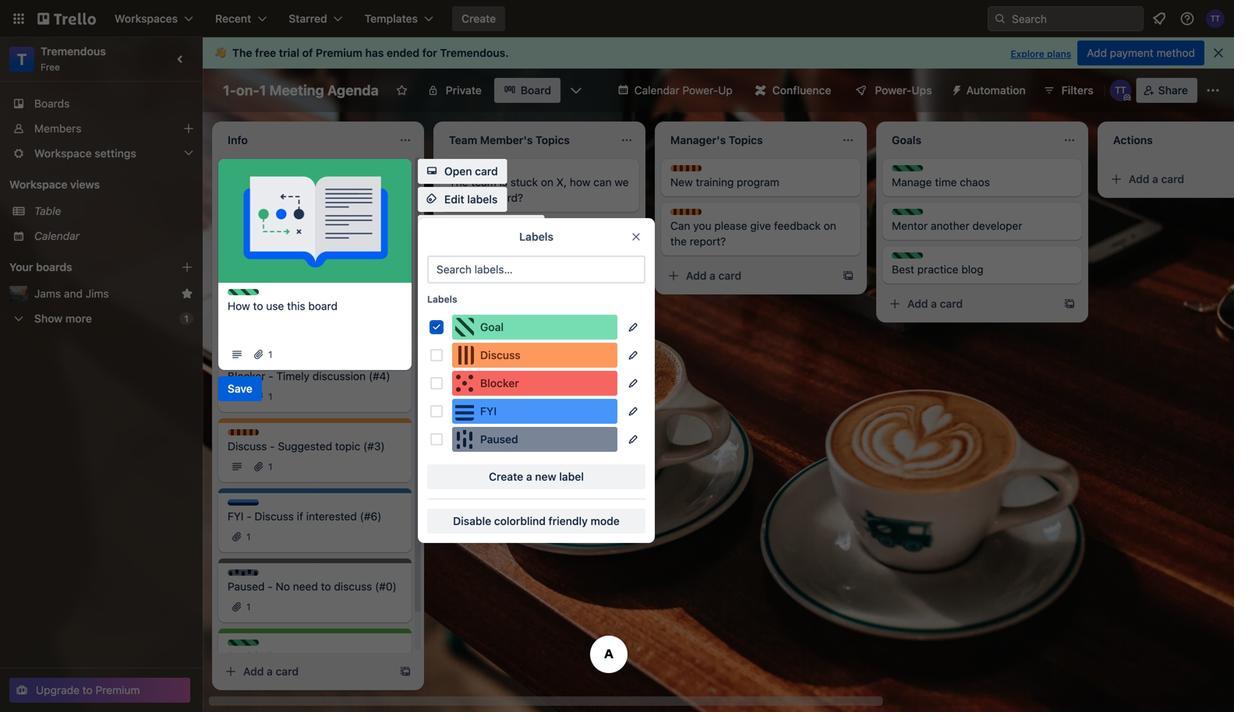 Task type: locate. For each thing, give the bounding box(es) containing it.
1 horizontal spatial for
[[557, 235, 571, 248]]

can right how on the top left
[[594, 176, 612, 189]]

open
[[444, 165, 472, 178]]

the for 👋
[[232, 46, 252, 59]]

i think we can improve velocity if we make some tooling changes. link
[[449, 293, 630, 324]]

power-
[[683, 84, 718, 97], [875, 84, 912, 97]]

label
[[559, 471, 584, 483]]

show menu image
[[1206, 83, 1221, 98]]

- for blocker
[[268, 370, 273, 383]]

your boards
[[9, 261, 72, 274]]

mode
[[591, 515, 620, 528]]

the
[[574, 235, 591, 248], [671, 235, 687, 248]]

members
[[487, 221, 535, 234]]

the right 👋
[[232, 46, 252, 59]]

starred icon image
[[181, 288, 193, 300]]

1 down starred icon
[[184, 313, 189, 324]]

banner containing 👋
[[203, 37, 1234, 69]]

0 vertical spatial if
[[606, 294, 612, 307]]

1 edit from the top
[[444, 193, 464, 206]]

timely
[[276, 370, 310, 383]]

i
[[449, 294, 452, 307]]

1-
[[223, 82, 236, 99]]

0 horizontal spatial create from template… image
[[621, 345, 633, 357]]

few
[[449, 251, 467, 264]]

discuss for discuss
[[480, 349, 521, 362]]

change cover
[[444, 249, 516, 262]]

1 vertical spatial create
[[489, 471, 523, 483]]

2 vertical spatial to
[[82, 684, 93, 697]]

discuss down save button
[[243, 430, 279, 441]]

free
[[255, 46, 276, 59]]

color: red, title: "blocker" element up save
[[228, 359, 277, 371]]

jams and jims
[[34, 287, 109, 300]]

can up some
[[500, 294, 518, 307]]

paused for paused paused - no need to discuss (#0)
[[243, 571, 276, 582]]

0 horizontal spatial color: black, title: "paused" element
[[228, 570, 276, 582]]

color: orange, title: "discuss" element up you
[[671, 165, 722, 177]]

can inside discuss i think we can improve velocity if we make some tooling changes.
[[500, 294, 518, 307]]

color: orange, title: "discuss" element up copy at the left top of page
[[449, 284, 500, 296]]

color: black, title: "paused" element
[[452, 427, 618, 452], [228, 570, 276, 582]]

labels up "any"
[[519, 230, 554, 243]]

to right "need" at the left of page
[[321, 581, 331, 593]]

the inside blocker the team is stuck on x, how can we move forward?
[[449, 176, 468, 189]]

discuss inside discuss i think we can improve velocity if we make some tooling changes.
[[465, 285, 500, 296]]

for inside the i've drafted my goals for the next few months. any feedback?
[[557, 235, 571, 248]]

2 horizontal spatial create from template… image
[[1064, 298, 1076, 310]]

goal inside the goal best practice blog
[[908, 253, 928, 264]]

power-ups button
[[844, 78, 942, 103]]

use
[[266, 300, 284, 313]]

labels up copy at the left top of page
[[427, 294, 457, 305]]

0 vertical spatial color: black, title: "paused" element
[[452, 427, 618, 452]]

to inside paused paused - no need to discuss (#0)
[[321, 581, 331, 593]]

open card link
[[418, 159, 507, 184]]

views
[[70, 178, 100, 191]]

color: red, title: "blocker" element
[[449, 165, 499, 177], [228, 359, 277, 371], [452, 371, 618, 396]]

method
[[1157, 46, 1195, 59]]

members
[[34, 122, 81, 135]]

power-ups
[[875, 84, 932, 97]]

create from template… image for mentor another developer
[[1064, 298, 1076, 310]]

for
[[422, 46, 437, 59], [557, 235, 571, 248]]

new training program link
[[671, 175, 852, 190]]

2 horizontal spatial to
[[321, 581, 331, 593]]

0 horizontal spatial calendar
[[34, 230, 80, 243]]

fyi for fyi fyi - discuss if interested (#6)
[[243, 501, 258, 512]]

discuss inside discuss new training program
[[686, 166, 722, 177]]

give
[[750, 220, 771, 232]]

x,
[[557, 176, 567, 189]]

primary element
[[0, 0, 1234, 37]]

1 horizontal spatial the
[[449, 176, 468, 189]]

create from template… image
[[842, 270, 855, 282], [1064, 298, 1076, 310], [621, 345, 633, 357]]

create
[[462, 12, 496, 25], [489, 471, 523, 483]]

blocker left the is
[[465, 166, 499, 177]]

the for blocker
[[449, 176, 468, 189]]

is
[[499, 176, 508, 189]]

calendar
[[635, 84, 680, 97], [34, 230, 80, 243]]

for up feedback?
[[557, 235, 571, 248]]

add
[[1087, 46, 1107, 59], [1129, 173, 1150, 186], [686, 269, 707, 282], [908, 297, 928, 310], [465, 344, 485, 357], [243, 666, 264, 678]]

please
[[715, 220, 747, 232]]

discuss for discuss new training program
[[686, 166, 722, 177]]

1 vertical spatial on
[[824, 220, 836, 232]]

-
[[268, 370, 273, 383], [270, 440, 275, 453], [247, 510, 252, 523], [268, 581, 273, 593]]

on inside blocker the team is stuck on x, how can we move forward?
[[541, 176, 554, 189]]

any
[[514, 251, 533, 264]]

1 horizontal spatial the
[[671, 235, 687, 248]]

1 horizontal spatial calendar
[[635, 84, 680, 97]]

1 vertical spatial create from template… image
[[1064, 298, 1076, 310]]

calendar for calendar
[[34, 230, 80, 243]]

0 vertical spatial create from template… image
[[842, 270, 855, 282]]

disable
[[453, 515, 491, 528]]

we right velocity at top left
[[615, 294, 630, 307]]

boards
[[36, 261, 72, 274]]

a for create from template… icon for i've drafted my goals for the next few months. any feedback?
[[488, 344, 494, 357]]

2 edit from the top
[[444, 333, 464, 346]]

1 horizontal spatial premium
[[316, 46, 362, 59]]

ended
[[387, 46, 420, 59]]

program
[[737, 176, 780, 189]]

add payment method
[[1087, 46, 1195, 59]]

boards
[[34, 97, 70, 110]]

tremendous down create button
[[440, 46, 506, 59]]

fyi
[[480, 405, 497, 418], [243, 501, 258, 512], [228, 510, 244, 523]]

the inside banner
[[232, 46, 252, 59]]

color: green, title: "goal" element for goal
[[228, 640, 264, 652]]

goal
[[908, 166, 928, 177], [908, 210, 928, 221], [908, 253, 928, 264], [243, 290, 264, 301], [243, 290, 264, 301], [480, 321, 504, 334], [243, 641, 264, 652], [228, 651, 251, 664]]

show more
[[34, 312, 92, 325]]

back to home image
[[37, 6, 96, 31]]

terry turtle (terryturtle) image
[[1206, 9, 1225, 28]]

0 horizontal spatial power-
[[683, 84, 718, 97]]

discuss inside discuss can you please give feedback on the report?
[[686, 210, 722, 221]]

manage time chaos link
[[892, 175, 1073, 190]]

the down can
[[671, 235, 687, 248]]

discuss up report?
[[686, 210, 722, 221]]

to left the use
[[253, 300, 263, 313]]

the
[[232, 46, 252, 59], [449, 176, 468, 189]]

1 down fyi fyi - discuss if interested (#6)
[[246, 532, 251, 543]]

1 vertical spatial can
[[500, 294, 518, 307]]

0 vertical spatial on
[[541, 176, 554, 189]]

2 vertical spatial create from template… image
[[621, 345, 633, 357]]

1 change from the top
[[444, 221, 484, 234]]

1 horizontal spatial create from template… image
[[842, 270, 855, 282]]

1 vertical spatial if
[[297, 510, 303, 523]]

open card
[[444, 165, 498, 178]]

color: orange, title: "discuss" element down save button
[[228, 430, 279, 441]]

new
[[535, 471, 556, 483]]

1 vertical spatial color: blue, title: "fyi" element
[[228, 500, 259, 512]]

0 horizontal spatial if
[[297, 510, 303, 523]]

suggested
[[278, 440, 332, 453]]

discuss left suggested at the bottom of page
[[228, 440, 267, 453]]

1 horizontal spatial to
[[253, 300, 263, 313]]

more
[[65, 312, 92, 325]]

Search field
[[1007, 7, 1143, 30]]

discuss up you
[[686, 166, 722, 177]]

color: blue, title: "fyi" element
[[452, 399, 618, 424], [228, 500, 259, 512]]

color: black, title: "paused" element left "need" at the left of page
[[228, 570, 276, 582]]

0 vertical spatial labels
[[519, 230, 554, 243]]

i've
[[449, 235, 467, 248]]

to inside upgrade to premium link
[[82, 684, 93, 697]]

- inside paused paused - no need to discuss (#0)
[[268, 581, 273, 593]]

1 vertical spatial change
[[444, 249, 484, 262]]

we up some
[[483, 294, 497, 307]]

color: orange, title: "discuss" element
[[671, 165, 722, 177], [671, 209, 722, 221], [449, 284, 500, 296], [452, 343, 618, 368], [228, 430, 279, 441]]

2 the from the left
[[671, 235, 687, 248]]

on right feedback
[[824, 220, 836, 232]]

explore plans button
[[1011, 44, 1072, 63]]

banner
[[203, 37, 1234, 69]]

0 vertical spatial can
[[594, 176, 612, 189]]

blocker down archive
[[480, 377, 519, 390]]

color: green, title: "goal" element for manage
[[892, 165, 928, 177]]

1 horizontal spatial power-
[[875, 84, 912, 97]]

color: red, title: "blocker" element down the tooling
[[452, 371, 618, 396]]

upgrade to premium link
[[9, 678, 190, 703]]

blocker the team is stuck on x, how can we move forward?
[[449, 166, 629, 204]]

create left new
[[489, 471, 523, 483]]

blocker - timely discussion (#4) link
[[228, 369, 402, 384]]

open information menu image
[[1180, 11, 1195, 27]]

training
[[696, 176, 734, 189]]

filters button
[[1038, 78, 1098, 103]]

color: orange, title: "discuss" element up report?
[[671, 209, 722, 221]]

edit left labels
[[444, 193, 464, 206]]

discuss left interested
[[255, 510, 294, 523]]

0 vertical spatial premium
[[316, 46, 362, 59]]

0 vertical spatial calendar
[[635, 84, 680, 97]]

change members button
[[418, 215, 545, 240]]

discuss up some
[[465, 285, 500, 296]]

premium right upgrade
[[96, 684, 140, 697]]

(#4)
[[369, 370, 390, 383]]

1 vertical spatial premium
[[96, 684, 140, 697]]

blocker inside blocker the team is stuck on x, how can we move forward?
[[465, 166, 499, 177]]

share
[[1159, 84, 1188, 97]]

0 vertical spatial for
[[422, 46, 437, 59]]

cover
[[487, 249, 516, 262]]

mentor
[[892, 220, 928, 232]]

0 horizontal spatial the
[[232, 46, 252, 59]]

0 horizontal spatial to
[[82, 684, 93, 697]]

the left next
[[574, 235, 591, 248]]

0 vertical spatial edit
[[444, 193, 464, 206]]

add a card for i've drafted my goals for the next few months. any feedback?
[[465, 344, 520, 357]]

tremendous up free
[[41, 45, 106, 58]]

calendar down table
[[34, 230, 80, 243]]

paused up create a new label
[[480, 433, 518, 446]]

0 vertical spatial the
[[232, 46, 252, 59]]

sm image
[[945, 78, 967, 100]]

blocker up save
[[243, 360, 277, 371]]

fyi inside color: blue, title: "fyi" element
[[480, 405, 497, 418]]

1 vertical spatial the
[[449, 176, 468, 189]]

1 horizontal spatial color: blue, title: "fyi" element
[[452, 399, 618, 424]]

change down i've
[[444, 249, 484, 262]]

change for change members
[[444, 221, 484, 234]]

1 horizontal spatial if
[[606, 294, 612, 307]]

a
[[1153, 173, 1159, 186], [710, 269, 716, 282], [931, 297, 937, 310], [488, 344, 494, 357], [526, 471, 532, 483], [267, 666, 273, 678]]

if right velocity at top left
[[606, 294, 612, 307]]

if inside fyi fyi - discuss if interested (#6)
[[297, 510, 303, 523]]

1 vertical spatial to
[[321, 581, 331, 593]]

and
[[64, 287, 83, 300]]

paused inside color: black, title: "paused" element
[[480, 433, 518, 446]]

star or unstar board image
[[396, 84, 408, 97]]

create up private
[[462, 12, 496, 25]]

1 vertical spatial edit
[[444, 333, 464, 346]]

0 horizontal spatial for
[[422, 46, 437, 59]]

2 change from the top
[[444, 249, 484, 262]]

1 horizontal spatial can
[[594, 176, 612, 189]]

a for create from template… image
[[267, 666, 273, 678]]

topic
[[335, 440, 360, 453]]

show
[[34, 312, 63, 325]]

0 horizontal spatial can
[[500, 294, 518, 307]]

jims
[[86, 287, 109, 300]]

wave image
[[215, 46, 226, 60]]

- for discuss
[[270, 440, 275, 453]]

on
[[541, 176, 554, 189], [824, 220, 836, 232]]

i've drafted my goals for the next few months. any feedback?
[[449, 235, 615, 264]]

close popover image
[[630, 231, 643, 243]]

- inside fyi fyi - discuss if interested (#6)
[[247, 510, 252, 523]]

the up move at the top of the page
[[449, 176, 468, 189]]

blocker for blocker
[[480, 377, 519, 390]]

0 horizontal spatial the
[[574, 235, 591, 248]]

1 right "1-"
[[259, 82, 266, 99]]

no
[[276, 581, 290, 593]]

paused for paused
[[480, 433, 518, 446]]

copy
[[444, 305, 471, 318]]

friendly
[[549, 515, 588, 528]]

if left interested
[[297, 510, 303, 523]]

can inside blocker the team is stuck on x, how can we move forward?
[[594, 176, 612, 189]]

can
[[594, 176, 612, 189], [500, 294, 518, 307]]

a for create from template… icon associated with mentor another developer
[[931, 297, 937, 310]]

1 vertical spatial calendar
[[34, 230, 80, 243]]

to right upgrade
[[82, 684, 93, 697]]

1 vertical spatial labels
[[427, 294, 457, 305]]

card
[[475, 165, 498, 178], [1162, 173, 1185, 186], [719, 269, 742, 282], [940, 297, 963, 310], [497, 344, 520, 357], [276, 666, 299, 678]]

edit for edit dates
[[444, 333, 464, 346]]

goal (#1) link
[[228, 650, 402, 665]]

1 horizontal spatial color: black, title: "paused" element
[[452, 427, 618, 452]]

goal mentor another developer
[[892, 210, 1023, 232]]

think
[[455, 294, 480, 307]]

1 vertical spatial color: black, title: "paused" element
[[228, 570, 276, 582]]

change up i've
[[444, 221, 484, 234]]

on left x,
[[541, 176, 554, 189]]

t
[[17, 50, 27, 68]]

- inside blocker blocker - timely discussion (#4)
[[268, 370, 273, 383]]

discuss down dates
[[480, 349, 521, 362]]

- inside "discuss discuss - suggested topic (#3)"
[[270, 440, 275, 453]]

how to use this board link
[[228, 299, 402, 314]]

color: red, title: "blocker" element for the team is stuck on x, how can we move forward?
[[449, 165, 499, 177]]

color: green, title: "goal" element
[[892, 165, 928, 177], [892, 209, 928, 221], [892, 253, 928, 264], [228, 289, 264, 301], [228, 289, 264, 301], [452, 315, 618, 340], [228, 640, 264, 652]]

2 power- from the left
[[875, 84, 912, 97]]

0 vertical spatial change
[[444, 221, 484, 234]]

color: black, title: "paused" element up create a new label
[[452, 427, 618, 452]]

paused left "need" at the left of page
[[243, 571, 276, 582]]

we right how on the top left
[[615, 176, 629, 189]]

0 vertical spatial to
[[253, 300, 263, 313]]

edit down make
[[444, 333, 464, 346]]

change
[[444, 221, 484, 234], [444, 249, 484, 262]]

0 vertical spatial create
[[462, 12, 496, 25]]

1 power- from the left
[[683, 84, 718, 97]]

save button
[[218, 377, 262, 402]]

edit for edit labels
[[444, 193, 464, 206]]

1 the from the left
[[574, 235, 591, 248]]

paused
[[480, 433, 518, 446], [243, 571, 276, 582], [228, 581, 265, 593]]

goal goal (#1)
[[228, 641, 273, 664]]

1 vertical spatial for
[[557, 235, 571, 248]]

color: red, title: "blocker" element up edit labels
[[449, 165, 499, 177]]

on inside discuss can you please give feedback on the report?
[[824, 220, 836, 232]]

calendar left up
[[635, 84, 680, 97]]

1 up goal goal (#1) on the bottom of the page
[[246, 602, 251, 613]]

premium right of
[[316, 46, 362, 59]]

1 horizontal spatial on
[[824, 220, 836, 232]]

0 horizontal spatial on
[[541, 176, 554, 189]]

color: green, title: "goal" element for best
[[892, 253, 928, 264]]

for right ended
[[422, 46, 437, 59]]

create inside primary element
[[462, 12, 496, 25]]



Task type: vqa. For each thing, say whether or not it's contained in the screenshot.
top Create
yes



Task type: describe. For each thing, give the bounding box(es) containing it.
Board name text field
[[215, 78, 387, 103]]

create for create
[[462, 12, 496, 25]]

add a card button for i've drafted my goals for the next few months. any feedback?
[[440, 338, 614, 363]]

to inside goal how to use this board
[[253, 300, 263, 313]]

move
[[449, 191, 476, 204]]

a for can you please give feedback on the report? create from template… icon
[[710, 269, 716, 282]]

(#6)
[[360, 510, 382, 523]]

discuss inside fyi fyi - discuss if interested (#6)
[[255, 510, 294, 523]]

the inside discuss can you please give feedback on the report?
[[671, 235, 687, 248]]

has
[[365, 46, 384, 59]]

fyi for fyi
[[480, 405, 497, 418]]

archive
[[444, 361, 483, 374]]

blocker for blocker the team is stuck on x, how can we move forward?
[[465, 166, 499, 177]]

add a card for mentor another developer
[[908, 297, 963, 310]]

terry turtle (terryturtle) image
[[1110, 80, 1132, 101]]

blocker left timely
[[228, 370, 265, 383]]

1 right save button
[[268, 391, 273, 402]]

add board image
[[181, 261, 193, 274]]

color: red, title: "blocker" element for blocker - timely discussion (#4)
[[228, 359, 277, 371]]

board link
[[494, 78, 561, 103]]

your boards with 2 items element
[[9, 258, 158, 277]]

customize views image
[[569, 83, 584, 98]]

calendar power-up
[[635, 84, 733, 97]]

the inside the i've drafted my goals for the next few months. any feedback?
[[574, 235, 591, 248]]

add a card button for mentor another developer
[[883, 292, 1057, 317]]

- for paused
[[268, 581, 273, 593]]

goal inside goal mentor another developer
[[908, 210, 928, 221]]

1 down "discuss discuss - suggested topic (#3)"
[[268, 462, 273, 473]]

fyi fyi - discuss if interested (#6)
[[228, 501, 382, 523]]

labels
[[467, 193, 498, 206]]

make
[[449, 310, 476, 323]]

power- inside "power-ups" button
[[875, 84, 912, 97]]

1 inside board name text box
[[259, 82, 266, 99]]

1 down the use
[[268, 349, 273, 360]]

table
[[34, 205, 61, 218]]

workspace views
[[9, 178, 100, 191]]

calendar power-up link
[[608, 78, 742, 103]]

add a card for can you please give feedback on the report?
[[686, 269, 742, 282]]

goal inside goal how to use this board
[[243, 290, 264, 301]]

report?
[[690, 235, 726, 248]]

change cover button
[[418, 243, 525, 268]]

change for change cover
[[444, 249, 484, 262]]

team
[[471, 176, 497, 189]]

how
[[570, 176, 591, 189]]

Search labels… text field
[[427, 256, 646, 284]]

improve
[[521, 294, 561, 307]]

dates
[[467, 333, 496, 346]]

plans
[[1047, 48, 1072, 59]]

create from template… image for i've drafted my goals for the next few months. any feedback?
[[621, 345, 633, 357]]

practice
[[918, 263, 959, 276]]

1 horizontal spatial tremendous
[[440, 46, 506, 59]]

paused paused - no need to discuss (#0)
[[228, 571, 397, 593]]

explore
[[1011, 48, 1045, 59]]

stuck
[[511, 176, 538, 189]]

save
[[228, 382, 252, 395]]

tremendous free
[[41, 45, 106, 73]]

tremendous link
[[41, 45, 106, 58]]

discuss new training program
[[671, 166, 780, 189]]

blocker blocker - timely discussion (#4)
[[228, 360, 390, 383]]

this
[[287, 300, 305, 313]]

drafted
[[470, 235, 507, 248]]

goals
[[527, 235, 554, 248]]

meeting
[[269, 82, 324, 99]]

0 vertical spatial color: blue, title: "fyi" element
[[452, 399, 618, 424]]

edit dates button
[[418, 328, 505, 352]]

color: green, title: "goal" element for how
[[228, 289, 264, 301]]

goal how to use this board
[[228, 290, 338, 313]]

- for fyi
[[247, 510, 252, 523]]

of
[[302, 46, 313, 59]]

create a new label button
[[427, 465, 646, 490]]

i've drafted my goals for the next few months. any feedback? link
[[449, 234, 630, 265]]

boards link
[[0, 91, 203, 116]]

time
[[935, 176, 957, 189]]

0 horizontal spatial tremendous
[[41, 45, 106, 58]]

can you please give feedback on the report? link
[[671, 218, 852, 250]]

move
[[444, 277, 472, 290]]

add payment method button
[[1078, 41, 1205, 66]]

months.
[[470, 251, 511, 264]]

color: orange, title: "discuss" element for training
[[671, 165, 722, 177]]

power- inside calendar power-up link
[[683, 84, 718, 97]]

interested
[[306, 510, 357, 523]]

create from template… image
[[399, 666, 412, 678]]

0 notifications image
[[1150, 9, 1169, 28]]

calendar for calendar power-up
[[635, 84, 680, 97]]

discuss - suggested topic (#3) link
[[228, 439, 402, 455]]

paused - no need to discuss (#0) link
[[228, 579, 402, 595]]

free
[[41, 62, 60, 73]]

confluence
[[773, 84, 832, 97]]

discuss for discuss discuss - suggested topic (#3)
[[243, 430, 279, 441]]

blog
[[962, 263, 984, 276]]

1 horizontal spatial labels
[[519, 230, 554, 243]]

discuss for discuss i think we can improve velocity if we make some tooling changes.
[[465, 285, 500, 296]]

feedback?
[[536, 251, 588, 264]]

paused left no
[[228, 581, 265, 593]]

my
[[510, 235, 525, 248]]

velocity
[[564, 294, 603, 307]]

board
[[521, 84, 551, 97]]

can
[[671, 220, 690, 232]]

1-on-1 meeting agenda
[[223, 82, 379, 99]]

jams
[[34, 287, 61, 300]]

change members
[[444, 221, 535, 234]]

0 horizontal spatial labels
[[427, 294, 457, 305]]

private
[[446, 84, 482, 97]]

your
[[9, 261, 33, 274]]

edit dates
[[444, 333, 496, 346]]

new
[[671, 176, 693, 189]]

goal best practice blog
[[892, 253, 984, 276]]

create from template… image for can you please give feedback on the report?
[[842, 270, 855, 282]]

color: orange, title: "discuss" element for you
[[671, 209, 722, 221]]

blocker for blocker blocker - timely discussion (#4)
[[243, 360, 277, 371]]

create for create a new label
[[489, 471, 523, 483]]

0 horizontal spatial premium
[[96, 684, 140, 697]]

best
[[892, 263, 915, 276]]

automation
[[967, 84, 1026, 97]]

changes.
[[547, 310, 593, 323]]

search image
[[994, 12, 1007, 25]]

👋
[[215, 46, 226, 59]]

color: orange, title: "discuss" element down the tooling
[[452, 343, 618, 368]]

board
[[308, 300, 338, 313]]

goal manage time chaos
[[892, 166, 990, 189]]

add a card button for can you please give feedback on the report?
[[661, 264, 836, 289]]

goal inside goal manage time chaos
[[908, 166, 928, 177]]

the team is stuck on x, how can we move forward? link
[[449, 175, 630, 206]]

discuss for discuss can you please give feedback on the report?
[[686, 210, 722, 221]]

if inside discuss i think we can improve velocity if we make some tooling changes.
[[606, 294, 612, 307]]

we inside blocker the team is stuck on x, how can we move forward?
[[615, 176, 629, 189]]

private button
[[418, 78, 491, 103]]

color: orange, title: "discuss" element for think
[[449, 284, 500, 296]]

How to use this board text field
[[228, 299, 402, 342]]

archive button
[[418, 356, 493, 381]]

create button
[[452, 6, 505, 31]]

color: green, title: "goal" element for mentor
[[892, 209, 928, 221]]

fyi - discuss if interested (#6) link
[[228, 509, 402, 525]]

ups
[[912, 84, 932, 97]]

you
[[693, 220, 712, 232]]

0 horizontal spatial color: blue, title: "fyi" element
[[228, 500, 259, 512]]

discuss i think we can improve velocity if we make some tooling changes.
[[449, 285, 630, 323]]



